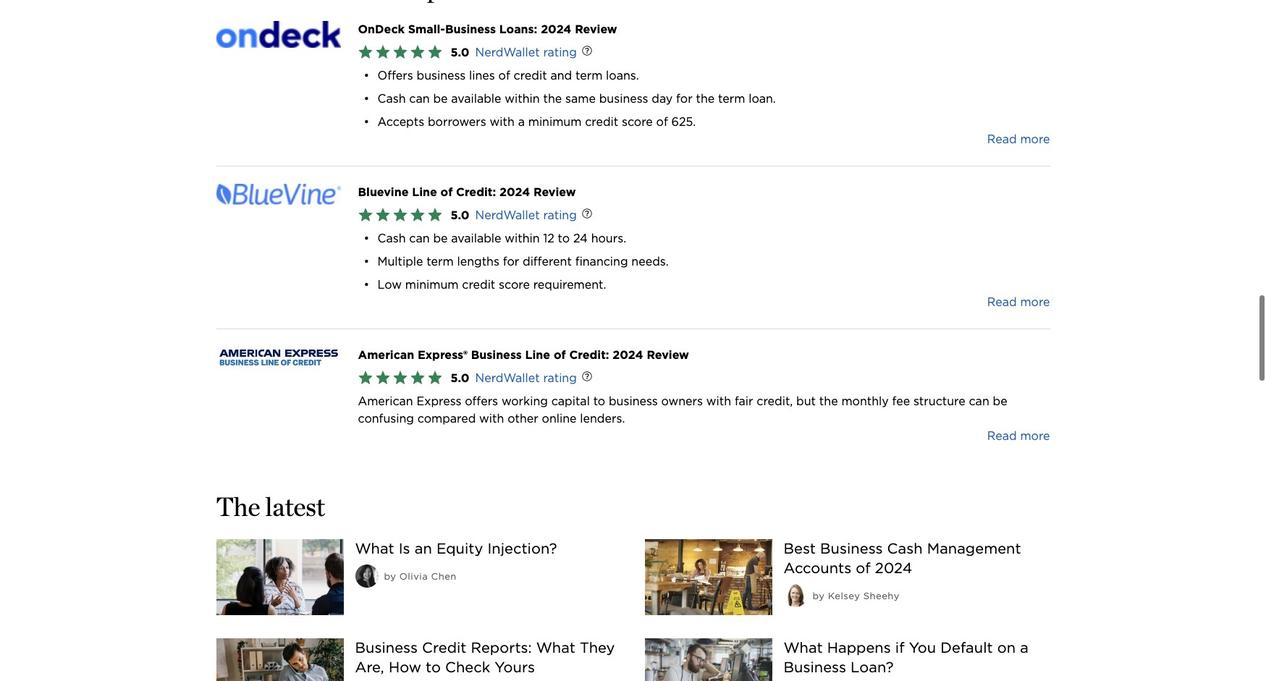 Task type: locate. For each thing, give the bounding box(es) containing it.
business down loans.
[[599, 92, 648, 105]]

2 vertical spatial to
[[426, 659, 441, 676]]

2 nerdwallet rating link from the top
[[475, 208, 577, 222]]

what up olivia chen's profile picture
[[355, 540, 394, 557]]

with down offers
[[479, 412, 504, 425]]

credit: up the capital
[[569, 348, 609, 362]]

rating up 12
[[543, 208, 577, 222]]

0 vertical spatial 5.0
[[451, 45, 469, 59]]

1 vertical spatial read
[[987, 295, 1017, 309]]

2 read more link from the top
[[987, 294, 1050, 311]]

rating for and
[[543, 45, 577, 59]]

nerdwallet rating down the loans:
[[475, 45, 577, 59]]

0 vertical spatial nerdwallet rating link
[[475, 45, 577, 59]]

credit left 'and' on the left top of page
[[514, 69, 547, 82]]

the right day at the top of page
[[696, 92, 715, 105]]

0 vertical spatial term
[[575, 69, 602, 82]]

1 within from the top
[[505, 92, 540, 105]]

0 vertical spatial read
[[987, 132, 1017, 146]]

1 vertical spatial available
[[451, 231, 501, 245]]

2 vertical spatial more
[[1020, 429, 1050, 443]]

1 vertical spatial cash
[[378, 231, 406, 245]]

credit
[[514, 69, 547, 82], [585, 115, 618, 129], [462, 278, 495, 291]]

1 horizontal spatial by
[[813, 590, 825, 601]]

to right 12
[[558, 231, 570, 245]]

2 horizontal spatial credit
[[585, 115, 618, 129]]

0 vertical spatial credit
[[514, 69, 547, 82]]

0 vertical spatial to
[[558, 231, 570, 245]]

with left 'fair'
[[706, 394, 731, 408]]

2 vertical spatial 5.0
[[451, 371, 469, 385]]

check
[[445, 659, 490, 676]]

2 vertical spatial business
[[609, 394, 658, 408]]

for down cash can be available within 12 to 24 hours.
[[503, 255, 519, 268]]

cash for cash can be available within 12 to 24 hours.
[[378, 231, 406, 245]]

love it image down bluevine at the left
[[358, 207, 445, 224]]

2 vertical spatial love it image
[[358, 370, 445, 387]]

1 vertical spatial for
[[503, 255, 519, 268]]

accounts
[[784, 559, 851, 577]]

1 horizontal spatial credit
[[514, 69, 547, 82]]

available up lengths
[[451, 231, 501, 245]]

review up how is this rating determined? image
[[534, 185, 576, 199]]

1 vertical spatial be
[[433, 231, 448, 245]]

be down bluevine line of credit: 2024 review
[[433, 231, 448, 245]]

nerdwallet rating link up 12
[[475, 208, 577, 222]]

2 available from the top
[[451, 231, 501, 245]]

american
[[358, 348, 414, 362], [358, 394, 413, 408]]

2 love it image from the top
[[358, 207, 445, 224]]

business up are,
[[355, 639, 418, 657]]

day
[[652, 92, 673, 105]]

0 vertical spatial rating
[[543, 45, 577, 59]]

line inside 'link'
[[525, 348, 550, 362]]

1 vertical spatial within
[[505, 231, 540, 245]]

nerdwallet rating up working
[[475, 371, 577, 385]]

small-
[[408, 22, 445, 36]]

1 vertical spatial 5.0
[[451, 208, 469, 222]]

of up kelsey sheehy link
[[856, 559, 871, 577]]

1 vertical spatial a
[[1020, 639, 1029, 657]]

loan.
[[749, 92, 776, 105]]

multiple term lengths for different financing needs.
[[378, 255, 669, 268]]

1 rating from the top
[[543, 45, 577, 59]]

of right bluevine at the left
[[441, 185, 453, 199]]

3 rating from the top
[[543, 371, 577, 385]]

1 vertical spatial with
[[706, 394, 731, 408]]

how is this rating determined? image up 'and' on the left top of page
[[571, 36, 603, 68]]

read more link
[[987, 131, 1050, 148], [987, 294, 1050, 311], [987, 428, 1050, 445]]

be for cash can be available within the same business day for the term loan.
[[433, 92, 448, 105]]

0 vertical spatial be
[[433, 92, 448, 105]]

1 vertical spatial term
[[718, 92, 745, 105]]

cash inside the best business cash management accounts of 2024
[[887, 540, 923, 557]]

the down 'and' on the left top of page
[[543, 92, 562, 105]]

business left lines
[[417, 69, 466, 82]]

3 read from the top
[[987, 429, 1017, 443]]

3 more from the top
[[1020, 429, 1050, 443]]

2 read more from the top
[[987, 295, 1050, 309]]

credit down lengths
[[462, 278, 495, 291]]

reports:
[[471, 639, 532, 657]]

credit: up cash can be available within 12 to 24 hours.
[[456, 185, 496, 199]]

score
[[622, 115, 653, 129], [499, 278, 530, 291]]

1 nerdwallet rating link from the top
[[475, 45, 577, 59]]

1 vertical spatial nerdwallet rating link
[[475, 208, 577, 222]]

nerdwallet rating up 12
[[475, 208, 577, 222]]

by right olivia chen's profile picture
[[384, 571, 396, 582]]

2024
[[541, 22, 571, 36], [499, 185, 530, 199], [613, 348, 643, 362], [875, 559, 912, 577]]

0 vertical spatial by
[[384, 571, 396, 582]]

love it image
[[358, 44, 445, 61], [358, 207, 445, 224], [358, 370, 445, 387]]

different
[[523, 255, 572, 268]]

2 vertical spatial nerdwallet rating
[[475, 371, 577, 385]]

of up the capital
[[554, 348, 566, 362]]

3 read more link from the top
[[987, 428, 1050, 445]]

625.
[[671, 115, 696, 129]]

can up accepts
[[409, 92, 430, 105]]

0 vertical spatial within
[[505, 92, 540, 105]]

what down "kelsey sheehy's profile picture"
[[784, 639, 823, 657]]

score down 'multiple term lengths for different financing needs.' on the top of the page
[[499, 278, 530, 291]]

bluevine line of credit: 2024 review link
[[358, 184, 1050, 201]]

business
[[445, 22, 496, 36], [471, 348, 522, 362], [820, 540, 883, 557], [355, 639, 418, 657], [784, 659, 846, 676]]

line up working
[[525, 348, 550, 362]]

line right bluevine at the left
[[412, 185, 437, 199]]

0 vertical spatial a
[[518, 115, 525, 129]]

business inside the best business cash management accounts of 2024
[[820, 540, 883, 557]]

happens
[[827, 639, 891, 657]]

0 vertical spatial more
[[1020, 132, 1050, 146]]

1 vertical spatial line
[[525, 348, 550, 362]]

2 vertical spatial read more link
[[987, 428, 1050, 445]]

1 vertical spatial read more link
[[987, 294, 1050, 311]]

0 vertical spatial nerdwallet
[[475, 45, 540, 59]]

0 vertical spatial how is this rating determined? image
[[571, 36, 603, 68]]

0 vertical spatial score
[[622, 115, 653, 129]]

2 horizontal spatial term
[[718, 92, 745, 105]]

rating up the capital
[[543, 371, 577, 385]]

what
[[355, 540, 394, 557], [536, 639, 575, 657], [784, 639, 823, 657]]

2 vertical spatial can
[[969, 394, 989, 408]]

nerdwallet down american express® business line of credit: 2024 review
[[475, 371, 540, 385]]

1 vertical spatial to
[[593, 394, 605, 408]]

lines
[[469, 69, 495, 82]]

1 vertical spatial rating
[[543, 208, 577, 222]]

1 vertical spatial credit:
[[569, 348, 609, 362]]

credit: inside 'link'
[[569, 348, 609, 362]]

2 vertical spatial rating
[[543, 371, 577, 385]]

read
[[987, 132, 1017, 146], [987, 295, 1017, 309], [987, 429, 1017, 443]]

0 vertical spatial available
[[451, 92, 501, 105]]

0 vertical spatial review
[[575, 22, 617, 36]]

2024 up cash can be available within 12 to 24 hours.
[[499, 185, 530, 199]]

with
[[490, 115, 515, 129], [706, 394, 731, 408], [479, 412, 504, 425]]

nerdwallet rating link down the loans:
[[475, 45, 577, 59]]

rating up 'and' on the left top of page
[[543, 45, 577, 59]]

cash up multiple
[[378, 231, 406, 245]]

what inside what happens if you default on a business loan?
[[784, 639, 823, 657]]

injection?
[[487, 540, 557, 557]]

term left lengths
[[427, 255, 454, 268]]

1 5.0 from the top
[[451, 45, 469, 59]]

american express® business line of credit: 2024 review
[[358, 348, 689, 362]]

0 vertical spatial can
[[409, 92, 430, 105]]

0 horizontal spatial by
[[384, 571, 396, 582]]

be right structure
[[993, 394, 1007, 408]]

2 vertical spatial nerdwallet
[[475, 371, 540, 385]]

2 vertical spatial review
[[647, 348, 689, 362]]

american up confusing
[[358, 394, 413, 408]]

a right 'on'
[[1020, 639, 1029, 657]]

term
[[575, 69, 602, 82], [718, 92, 745, 105], [427, 255, 454, 268]]

can right structure
[[969, 394, 989, 408]]

capital
[[551, 394, 590, 408]]

2 american from the top
[[358, 394, 413, 408]]

2024 up sheehy
[[875, 559, 912, 577]]

0 horizontal spatial term
[[427, 255, 454, 268]]

1 vertical spatial read more
[[987, 295, 1050, 309]]

1 horizontal spatial line
[[525, 348, 550, 362]]

2 vertical spatial cash
[[887, 540, 923, 557]]

how
[[389, 659, 421, 676]]

0 horizontal spatial to
[[426, 659, 441, 676]]

2024 up lenders.
[[613, 348, 643, 362]]

business up lenders.
[[609, 394, 658, 408]]

to inside american express offers working capital to business owners with fair credit, but the monthly fee structure can be confusing compared with other online lenders. read more
[[593, 394, 605, 408]]

3 love it image from the top
[[358, 370, 445, 387]]

1 read more from the top
[[987, 132, 1050, 146]]

review up owners
[[647, 348, 689, 362]]

3 nerdwallet from the top
[[475, 371, 540, 385]]

0 vertical spatial cash
[[378, 92, 406, 105]]

the
[[543, 92, 562, 105], [696, 92, 715, 105], [819, 394, 838, 408]]

nerdwallet rating link up working
[[475, 371, 577, 385]]

within
[[505, 92, 540, 105], [505, 231, 540, 245]]

0 vertical spatial line
[[412, 185, 437, 199]]

for right day at the top of page
[[676, 92, 692, 105]]

love it image up confusing
[[358, 370, 445, 387]]

1 vertical spatial love it image
[[358, 207, 445, 224]]

read for cash can be available within the same business day for the term loan.
[[987, 132, 1017, 146]]

0 vertical spatial for
[[676, 92, 692, 105]]

1 nerdwallet from the top
[[475, 45, 540, 59]]

2 nerdwallet rating from the top
[[475, 208, 577, 222]]

of inside the best business cash management accounts of 2024
[[856, 559, 871, 577]]

review inside "link"
[[534, 185, 576, 199]]

can inside american express offers working capital to business owners with fair credit, but the monthly fee structure can be confusing compared with other online lenders. read more
[[969, 394, 989, 408]]

0 horizontal spatial line
[[412, 185, 437, 199]]

1 vertical spatial nerdwallet
[[475, 208, 540, 222]]

can up multiple
[[409, 231, 430, 245]]

of right lines
[[498, 69, 510, 82]]

business credit reports: what they are, how to check yours link
[[355, 639, 615, 676]]

american inside american express offers working capital to business owners with fair credit, but the monthly fee structure can be confusing compared with other online lenders. read more
[[358, 394, 413, 408]]

1 read from the top
[[987, 132, 1017, 146]]

be
[[433, 92, 448, 105], [433, 231, 448, 245], [993, 394, 1007, 408]]

review for ondeck small-business loans: 2024 review
[[575, 22, 617, 36]]

credit,
[[757, 394, 793, 408]]

1 vertical spatial by
[[813, 590, 825, 601]]

1 available from the top
[[451, 92, 501, 105]]

olivia
[[399, 571, 428, 582]]

2 vertical spatial nerdwallet rating link
[[475, 371, 577, 385]]

2 horizontal spatial the
[[819, 394, 838, 408]]

5.0 up lines
[[451, 45, 469, 59]]

2 read from the top
[[987, 295, 1017, 309]]

1 vertical spatial nerdwallet rating
[[475, 208, 577, 222]]

by right "kelsey sheehy's profile picture"
[[813, 590, 825, 601]]

0 vertical spatial read more
[[987, 132, 1050, 146]]

1 horizontal spatial minimum
[[528, 115, 582, 129]]

0 vertical spatial business
[[417, 69, 466, 82]]

review up loans.
[[575, 22, 617, 36]]

a down offers business lines of credit and term loans. at the top of the page
[[518, 115, 525, 129]]

to up lenders.
[[593, 394, 605, 408]]

nerdwallet for credit
[[475, 45, 540, 59]]

1 vertical spatial can
[[409, 231, 430, 245]]

can for cash can be available within 12 to 24 hours.
[[409, 231, 430, 245]]

cash up sheehy
[[887, 540, 923, 557]]

can for cash can be available within the same business day for the term loan.
[[409, 92, 430, 105]]

for
[[676, 92, 692, 105], [503, 255, 519, 268]]

nerdwallet up cash can be available within 12 to 24 hours.
[[475, 208, 540, 222]]

rating
[[543, 45, 577, 59], [543, 208, 577, 222], [543, 371, 577, 385]]

2 vertical spatial with
[[479, 412, 504, 425]]

0 horizontal spatial credit:
[[456, 185, 496, 199]]

1 horizontal spatial a
[[1020, 639, 1029, 657]]

0 horizontal spatial the
[[543, 92, 562, 105]]

1 vertical spatial score
[[499, 278, 530, 291]]

business up "accounts"
[[820, 540, 883, 557]]

the right 'but'
[[819, 394, 838, 408]]

2 within from the top
[[505, 231, 540, 245]]

with right borrowers
[[490, 115, 515, 129]]

term left 'loan.'
[[718, 92, 745, 105]]

available down lines
[[451, 92, 501, 105]]

1 horizontal spatial to
[[558, 231, 570, 245]]

how is this rating determined? image for credit:
[[571, 362, 603, 394]]

but
[[796, 394, 816, 408]]

0 vertical spatial love it image
[[358, 44, 445, 61]]

by
[[384, 571, 396, 582], [813, 590, 825, 601]]

american inside 'link'
[[358, 348, 414, 362]]

1 horizontal spatial for
[[676, 92, 692, 105]]

minimum down cash can be available within the same business day for the term loan.
[[528, 115, 582, 129]]

2 more from the top
[[1020, 295, 1050, 309]]

1 horizontal spatial credit:
[[569, 348, 609, 362]]

1 vertical spatial business
[[599, 92, 648, 105]]

be up borrowers
[[433, 92, 448, 105]]

3 5.0 from the top
[[451, 371, 469, 385]]

is
[[399, 540, 410, 557]]

1 more from the top
[[1020, 132, 1050, 146]]

to down credit
[[426, 659, 441, 676]]

nerdwallet up offers business lines of credit and term loans. at the top of the page
[[475, 45, 540, 59]]

american express offers working capital to business owners with fair credit, but the monthly fee structure can be confusing compared with other online lenders. read more
[[358, 394, 1050, 443]]

an
[[415, 540, 432, 557]]

how is this rating determined? image up the capital
[[571, 362, 603, 394]]

needs.
[[631, 255, 669, 268]]

1 american from the top
[[358, 348, 414, 362]]

can
[[409, 92, 430, 105], [409, 231, 430, 245], [969, 394, 989, 408]]

1 horizontal spatial score
[[622, 115, 653, 129]]

minimum down multiple
[[405, 278, 459, 291]]

lenders.
[[580, 412, 625, 425]]

more for cash can be available within the same business day for the term loan.
[[1020, 132, 1050, 146]]

the
[[216, 491, 260, 522]]

2 rating from the top
[[543, 208, 577, 222]]

2 horizontal spatial what
[[784, 639, 823, 657]]

on
[[997, 639, 1016, 657]]

5.0 down bluevine line of credit: 2024 review
[[451, 208, 469, 222]]

within down offers business lines of credit and term loans. at the top of the page
[[505, 92, 540, 105]]

1 horizontal spatial what
[[536, 639, 575, 657]]

nerdwallet rating link
[[475, 45, 577, 59], [475, 208, 577, 222], [475, 371, 577, 385]]

2 vertical spatial credit
[[462, 278, 495, 291]]

1 vertical spatial more
[[1020, 295, 1050, 309]]

nerdwallet
[[475, 45, 540, 59], [475, 208, 540, 222], [475, 371, 540, 385]]

1 read more link from the top
[[987, 131, 1050, 148]]

by olivia chen
[[384, 571, 457, 582]]

credit
[[422, 639, 467, 657]]

american left express®
[[358, 348, 414, 362]]

ondeck small-business loans: 2024 review
[[358, 22, 617, 36]]

1 how is this rating determined? image from the top
[[571, 36, 603, 68]]

minimum
[[528, 115, 582, 129], [405, 278, 459, 291]]

1 vertical spatial review
[[534, 185, 576, 199]]

within up 'multiple term lengths for different financing needs.' on the top of the page
[[505, 231, 540, 245]]

2 horizontal spatial to
[[593, 394, 605, 408]]

term up same
[[575, 69, 602, 82]]

1 love it image from the top
[[358, 44, 445, 61]]

5.0 for lines
[[451, 45, 469, 59]]

score down day at the top of page
[[622, 115, 653, 129]]

cash for cash can be available within the same business day for the term loan.
[[378, 92, 406, 105]]

0 horizontal spatial score
[[499, 278, 530, 291]]

to
[[558, 231, 570, 245], [593, 394, 605, 408], [426, 659, 441, 676]]

more
[[1020, 132, 1050, 146], [1020, 295, 1050, 309], [1020, 429, 1050, 443]]

a
[[518, 115, 525, 129], [1020, 639, 1029, 657]]

within for 12
[[505, 231, 540, 245]]

default
[[941, 639, 993, 657]]

kelsey sheehy's profile picture image
[[784, 584, 807, 607]]

business down happens
[[784, 659, 846, 676]]

1 vertical spatial minimum
[[405, 278, 459, 291]]

of inside "link"
[[441, 185, 453, 199]]

available
[[451, 92, 501, 105], [451, 231, 501, 245]]

read more link for cash can be available within the same business day for the term loan.
[[987, 131, 1050, 148]]

within for the
[[505, 92, 540, 105]]

2 vertical spatial read
[[987, 429, 1017, 443]]

credit down same
[[585, 115, 618, 129]]

2 5.0 from the top
[[451, 208, 469, 222]]

nerdwallet rating for within
[[475, 208, 577, 222]]

how is this rating determined? image
[[571, 199, 603, 231]]

5.0 down express®
[[451, 371, 469, 385]]

what left they
[[536, 639, 575, 657]]

business credit reports: what they are, how to check yours
[[355, 639, 615, 676]]

2 how is this rating determined? image from the top
[[571, 362, 603, 394]]

0 vertical spatial credit:
[[456, 185, 496, 199]]

2 nerdwallet from the top
[[475, 208, 540, 222]]

cash down offers
[[378, 92, 406, 105]]

0 vertical spatial american
[[358, 348, 414, 362]]

review
[[575, 22, 617, 36], [534, 185, 576, 199], [647, 348, 689, 362]]

2 vertical spatial be
[[993, 394, 1007, 408]]

credit:
[[456, 185, 496, 199], [569, 348, 609, 362]]

of inside 'link'
[[554, 348, 566, 362]]

love it image up offers
[[358, 44, 445, 61]]

0 vertical spatial nerdwallet rating
[[475, 45, 577, 59]]

1 nerdwallet rating from the top
[[475, 45, 577, 59]]

how is this rating determined? image
[[571, 36, 603, 68], [571, 362, 603, 394]]



Task type: vqa. For each thing, say whether or not it's contained in the screenshot.
second "Fixed" from the bottom of the page
no



Task type: describe. For each thing, give the bounding box(es) containing it.
business up offers
[[471, 348, 522, 362]]

more inside american express offers working capital to business owners with fair credit, but the monthly fee structure can be confusing compared with other online lenders. read more
[[1020, 429, 1050, 443]]

lengths
[[457, 255, 499, 268]]

accepts borrowers with a minimum credit score of 625.
[[378, 115, 696, 129]]

loan?
[[851, 659, 894, 676]]

offers
[[378, 69, 413, 82]]

and
[[550, 69, 572, 82]]

fee
[[892, 394, 910, 408]]

cash can be available within the same business day for the term loan.
[[378, 92, 776, 105]]

by for what
[[384, 571, 396, 582]]

structure
[[914, 394, 965, 408]]

0 vertical spatial with
[[490, 115, 515, 129]]

read for multiple term lengths for different financing needs.
[[987, 295, 1017, 309]]

sheehy
[[863, 590, 900, 601]]

american express® business line of credit: 2024 review link
[[358, 346, 1050, 364]]

2 vertical spatial term
[[427, 255, 454, 268]]

love it image for cash
[[358, 207, 445, 224]]

business inside what happens if you default on a business loan?
[[784, 659, 846, 676]]

ondeck
[[358, 22, 405, 36]]

express
[[417, 394, 461, 408]]

be inside american express offers working capital to business owners with fair credit, but the monthly fee structure can be confusing compared with other online lenders. read more
[[993, 394, 1007, 408]]

nerdwallet rating link for within
[[475, 208, 577, 222]]

1 vertical spatial credit
[[585, 115, 618, 129]]

owners
[[661, 394, 703, 408]]

compared
[[418, 412, 476, 425]]

the inside american express offers working capital to business owners with fair credit, but the monthly fee structure can be confusing compared with other online lenders. read more
[[819, 394, 838, 408]]

1 horizontal spatial the
[[696, 92, 715, 105]]

read more link for multiple term lengths for different financing needs.
[[987, 294, 1050, 311]]

financing
[[575, 255, 628, 268]]

express®
[[418, 348, 468, 362]]

ondeck small-business loans: 2024 review link
[[358, 21, 1050, 38]]

business up lines
[[445, 22, 496, 36]]

available for the
[[451, 92, 501, 105]]

2024 right the loans:
[[541, 22, 571, 36]]

read more for cash can be available within the same business day for the term loan.
[[987, 132, 1050, 146]]

yours
[[495, 659, 535, 676]]

offers business lines of credit and term loans.
[[378, 69, 639, 82]]

low
[[378, 278, 402, 291]]

confusing
[[358, 412, 414, 425]]

loans.
[[606, 69, 639, 82]]

rating for 12
[[543, 208, 577, 222]]

requirement.
[[533, 278, 606, 291]]

0 horizontal spatial credit
[[462, 278, 495, 291]]

0 vertical spatial minimum
[[528, 115, 582, 129]]

nerdwallet for within
[[475, 208, 540, 222]]

5.0 for be
[[451, 208, 469, 222]]

what inside business credit reports: what they are, how to check yours
[[536, 639, 575, 657]]

read more for multiple term lengths for different financing needs.
[[987, 295, 1050, 309]]

read inside american express offers working capital to business owners with fair credit, but the monthly fee structure can be confusing compared with other online lenders. read more
[[987, 429, 1017, 443]]

love it image for offers
[[358, 44, 445, 61]]

nerdwallet rating for credit
[[475, 45, 577, 59]]

are,
[[355, 659, 384, 676]]

line inside "link"
[[412, 185, 437, 199]]

to inside business credit reports: what they are, how to check yours
[[426, 659, 441, 676]]

2024 inside 'link'
[[613, 348, 643, 362]]

low minimum credit score requirement.
[[378, 278, 606, 291]]

24
[[573, 231, 588, 245]]

more for multiple term lengths for different financing needs.
[[1020, 295, 1050, 309]]

monthly
[[841, 394, 889, 408]]

by kelsey sheehy
[[813, 590, 900, 601]]

american for american express® business line of credit: 2024 review
[[358, 348, 414, 362]]

how is this rating determined? image for review
[[571, 36, 603, 68]]

business inside american express offers working capital to business owners with fair credit, but the monthly fee structure can be confusing compared with other online lenders. read more
[[609, 394, 658, 408]]

what for what is an equity injection?
[[355, 540, 394, 557]]

loans:
[[499, 22, 537, 36]]

3 nerdwallet rating from the top
[[475, 371, 577, 385]]

latest
[[265, 491, 325, 522]]

2024 inside the best business cash management accounts of 2024
[[875, 559, 912, 577]]

what happens if you default on a business loan? link
[[784, 639, 1029, 676]]

same
[[565, 92, 596, 105]]

12
[[543, 231, 554, 245]]

available for 12
[[451, 231, 501, 245]]

management
[[927, 540, 1021, 557]]

borrowers
[[428, 115, 486, 129]]

be for cash can be available within 12 to 24 hours.
[[433, 231, 448, 245]]

kelsey
[[828, 590, 860, 601]]

equity
[[436, 540, 483, 557]]

what for what happens if you default on a business loan?
[[784, 639, 823, 657]]

a inside what happens if you default on a business loan?
[[1020, 639, 1029, 657]]

best business cash management accounts of 2024
[[784, 540, 1021, 577]]

bluevine
[[358, 185, 409, 199]]

best
[[784, 540, 816, 557]]

0 horizontal spatial minimum
[[405, 278, 459, 291]]

0 horizontal spatial a
[[518, 115, 525, 129]]

you
[[909, 639, 936, 657]]

fair
[[735, 394, 753, 408]]

the latest
[[216, 491, 325, 522]]

they
[[580, 639, 615, 657]]

olivia chen's profile picture image
[[355, 564, 378, 588]]

kelsey sheehy link
[[828, 590, 900, 601]]

bluevine line of credit: 2024 review
[[358, 185, 576, 199]]

nerdwallet rating link for credit
[[475, 45, 577, 59]]

1 horizontal spatial term
[[575, 69, 602, 82]]

review for bluevine line of credit: 2024 review
[[534, 185, 576, 199]]

offers
[[465, 394, 498, 408]]

multiple
[[378, 255, 423, 268]]

2024 inside "link"
[[499, 185, 530, 199]]

other
[[508, 412, 538, 425]]

what happens if you default on a business loan?
[[784, 639, 1029, 676]]

cash can be available within 12 to 24 hours.
[[378, 231, 626, 245]]

credit: inside "link"
[[456, 185, 496, 199]]

of left 625.
[[656, 115, 668, 129]]

best business cash management accounts of 2024 link
[[784, 540, 1021, 577]]

chen
[[431, 571, 457, 582]]

if
[[895, 639, 905, 657]]

accepts
[[378, 115, 424, 129]]

3 nerdwallet rating link from the top
[[475, 371, 577, 385]]

olivia chen link
[[399, 571, 457, 582]]

what is an equity injection?
[[355, 540, 557, 557]]

online
[[542, 412, 577, 425]]

by for best
[[813, 590, 825, 601]]

working
[[502, 394, 548, 408]]

american for american express offers working capital to business owners with fair credit, but the monthly fee structure can be confusing compared with other online lenders. read more
[[358, 394, 413, 408]]

what is an equity injection? link
[[355, 540, 557, 557]]

business inside business credit reports: what they are, how to check yours
[[355, 639, 418, 657]]

review inside 'link'
[[647, 348, 689, 362]]

hours.
[[591, 231, 626, 245]]



